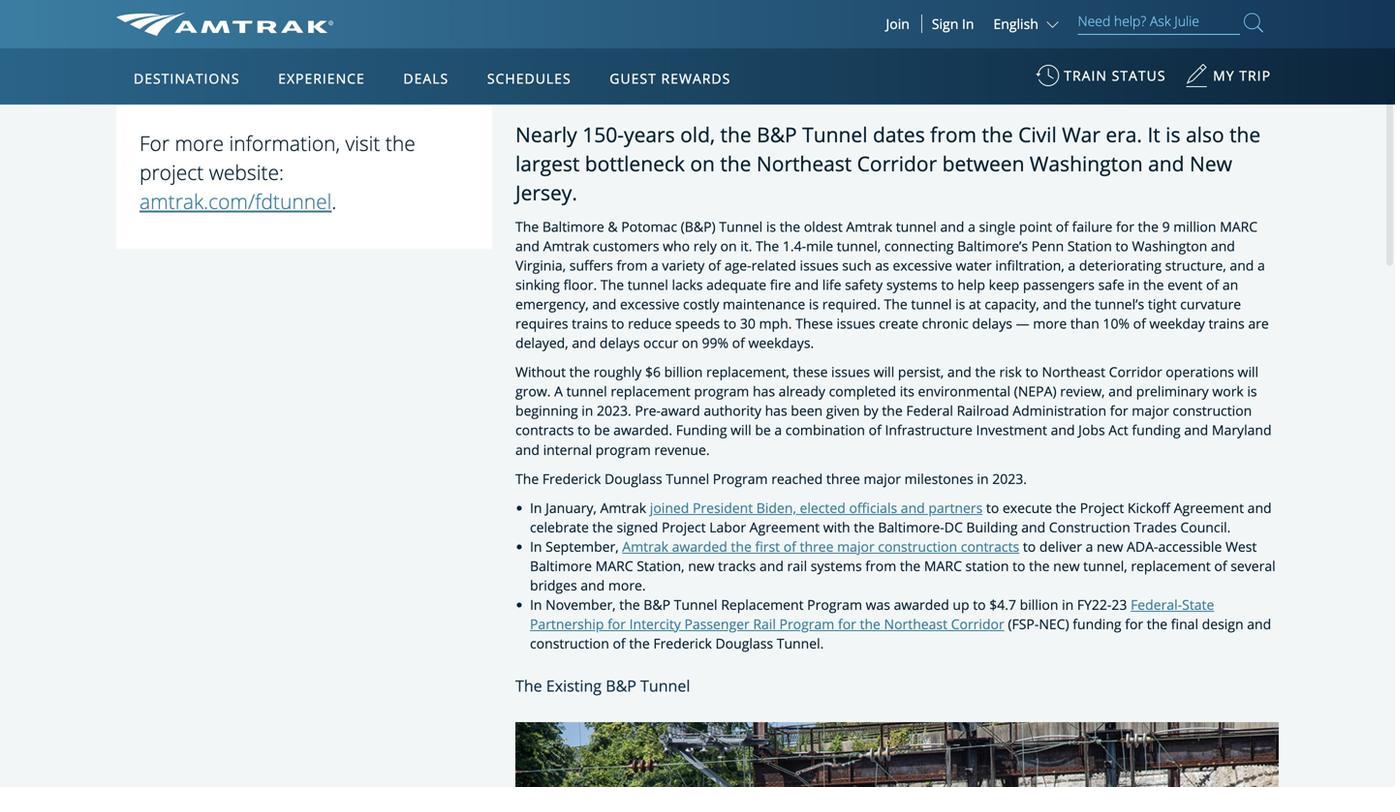 Task type: locate. For each thing, give the bounding box(es) containing it.
0 vertical spatial b&p
[[757, 121, 797, 148]]

2 vertical spatial frederick
[[654, 635, 712, 653]]

the down 'was'
[[860, 615, 881, 634]]

2 vertical spatial b&p
[[606, 676, 637, 697]]

1 vertical spatial construction
[[878, 538, 958, 556]]

the for &
[[516, 218, 539, 236]]

train status
[[1064, 66, 1166, 85]]

the up september,
[[593, 518, 613, 537]]

frederick inside (fsp-nec) funding for the final design and construction of the frederick douglass tunnel.
[[654, 635, 712, 653]]

of down 30
[[732, 334, 745, 352]]

to inside to execute the project kickoff agreement and celebrate the signed project labor agreement with the baltimore-dc building and construction trades council.
[[986, 499, 999, 517]]

0 horizontal spatial contracts
[[516, 421, 574, 440]]

of inside (fsp-nec) funding for the final design and construction of the frederick douglass tunnel.
[[613, 635, 626, 653]]

1 vertical spatial baltimore
[[530, 557, 592, 575]]

era down the amtrak 'image'
[[278, 58, 298, 76]]

0 vertical spatial douglass
[[545, 58, 606, 76]]

for inside without the roughly $6 billion replacement, these issues will persist, and the risk to northeast corridor operations will grow. a tunnel replacement program has already completed its environmental (nepa) review, and preliminary work is beginning in 2023. pre-award authority has been given by the federal railroad administration for major construction contracts to be awarded. funding will be a combination of infrastructure investment and jobs act funding and maryland and internal program revenue.
[[1110, 402, 1129, 420]]

a
[[968, 218, 976, 236], [651, 256, 659, 275], [1068, 256, 1076, 275], [1258, 256, 1265, 275], [775, 421, 782, 440], [1086, 538, 1094, 556]]

major down with
[[837, 538, 875, 556]]

0 vertical spatial replacement
[[611, 383, 691, 401]]

0 horizontal spatial billion
[[664, 363, 703, 382]]

billion inside without the roughly $6 billion replacement, these issues will persist, and the risk to northeast corridor operations will grow. a tunnel replacement program has already completed its environmental (nepa) review, and preliminary work is beginning in 2023. pre-award authority has been given by the federal railroad administration for major construction contracts to be awarded. funding will be a combination of infrastructure investment and jobs act funding and maryland and internal program revenue.
[[664, 363, 703, 382]]

baltimore
[[543, 218, 605, 236], [530, 557, 592, 575]]

1 vertical spatial agreement
[[750, 518, 820, 537]]

0 vertical spatial program
[[694, 383, 749, 401]]

0 vertical spatial corridor
[[857, 150, 937, 177]]

1 horizontal spatial replacement
[[1131, 557, 1211, 575]]

more inside for more information, visit the project website: amtrak.com/fdtunnel .
[[175, 129, 224, 157]]

its
[[900, 383, 915, 401]]

2 trains from the left
[[1209, 315, 1245, 333]]

for down 23 on the bottom
[[1125, 615, 1144, 634]]

internal
[[543, 441, 592, 459]]

1 horizontal spatial more
[[1033, 315, 1067, 333]]

2 horizontal spatial corridor
[[1109, 363, 1163, 382]]

of inside to deliver a new ada-accessible west baltimore marc station, new tracks and rail systems from the marc station to the new tunnel, replacement of several bridges and more.
[[1215, 557, 1227, 575]]

1.4-
[[783, 237, 806, 255]]

in inside the baltimore & potomac (b&p) tunnel is the oldest amtrak tunnel and a single point of failure for the 9 million marc and amtrak customers who rely on it. the 1.4-mile tunnel, connecting baltimore's penn station to washington and virginia, suffers from a variety of age-related issues such as excessive water infiltration, a deteriorating structure, and a sinking floor. the tunnel lacks adequate fire and life safety systems to help keep passengers safe in the event of an emergency, and excessive costly maintenance is required. the tunnel is at capacity, and the tunnel's tight curvature requires trains to reduce speeds to 30 mph. these issues create chronic delays — more than 10% of weekday trains are delayed, and delays occur on 99% of weekdays.
[[1128, 276, 1140, 294]]

tunnel.
[[777, 635, 824, 653]]

b&p right "old,"
[[757, 121, 797, 148]]

new era infrastructure projects link
[[246, 58, 444, 76]]

of down by
[[869, 421, 882, 440]]

0 vertical spatial construction
[[1173, 402, 1252, 420]]

baltimore's
[[958, 237, 1028, 255]]

the up tracks
[[731, 538, 752, 556]]

experience
[[278, 69, 365, 88]]

and down 'floor. the'
[[592, 295, 617, 314]]

in down "bridges"
[[530, 596, 542, 614]]

frederick up january, in the left bottom of the page
[[543, 470, 601, 488]]

the for b&p
[[516, 676, 542, 697]]

0 vertical spatial excessive
[[893, 256, 953, 275]]

program
[[694, 383, 749, 401], [596, 441, 651, 459]]

on inside nearly 150-years old, the b&p tunnel dates from the civil war era. it is also the largest bottleneck on the northeast corridor between washington and new jersey.
[[690, 150, 715, 177]]

replacement down accessible
[[1131, 557, 1211, 575]]

0 vertical spatial three
[[827, 470, 860, 488]]

baltimore left & at the left
[[543, 218, 605, 236]]

0 horizontal spatial replacement
[[611, 383, 691, 401]]

celebrate
[[530, 518, 589, 537]]

$6
[[645, 363, 661, 382]]

issues down mile
[[800, 256, 839, 275]]

billion
[[664, 363, 703, 382], [1020, 596, 1059, 614]]

will up completed
[[874, 363, 895, 382]]

1 vertical spatial excessive
[[620, 295, 680, 314]]

nearly 150-years old, the b&p tunnel dates from the civil war era. it is also the largest bottleneck on the northeast corridor between washington and new jersey.
[[516, 121, 1261, 206]]

project down "joined"
[[662, 518, 706, 537]]

construction inside (fsp-nec) funding for the final design and construction of the frederick douglass tunnel.
[[530, 635, 609, 653]]

1 horizontal spatial b&p
[[644, 596, 671, 614]]

passenger
[[685, 615, 750, 634]]

1 horizontal spatial billion
[[1020, 596, 1059, 614]]

1 horizontal spatial funding
[[1132, 421, 1181, 440]]

tunnel inside without the roughly $6 billion replacement, these issues will persist, and the risk to northeast corridor operations will grow. a tunnel replacement program has already completed its environmental (nepa) review, and preliminary work is beginning in 2023. pre-award authority has been given by the federal railroad administration for major construction contracts to be awarded. funding will be a combination of infrastructure investment and jobs act funding and maryland and internal program revenue.
[[567, 383, 607, 401]]

2 horizontal spatial construction
[[1173, 402, 1252, 420]]

and up an
[[1230, 256, 1254, 275]]

0 horizontal spatial construction
[[530, 635, 609, 653]]

join
[[886, 15, 910, 33]]

emergency,
[[516, 295, 589, 314]]

1 horizontal spatial new
[[246, 58, 274, 76]]

2 vertical spatial northeast
[[884, 615, 948, 634]]

is right work
[[1248, 383, 1258, 401]]

related
[[752, 256, 797, 275]]

0 horizontal spatial infrastructure
[[302, 58, 389, 76]]

and inside nearly 150-years old, the b&p tunnel dates from the civil war era. it is also the largest bottleneck on the northeast corridor between washington and new jersey.
[[1149, 150, 1185, 177]]

0 horizontal spatial northeast
[[757, 150, 852, 177]]

rely
[[694, 237, 717, 255]]

infrastructure left projects
[[302, 58, 389, 76]]

1 era from the left
[[148, 58, 169, 76]]

0 horizontal spatial tunnel,
[[837, 237, 881, 255]]

tunnel inside the baltimore & potomac (b&p) tunnel is the oldest amtrak tunnel and a single point of failure for the 9 million marc and amtrak customers who rely on it. the 1.4-mile tunnel, connecting baltimore's penn station to washington and virginia, suffers from a variety of age-related issues such as excessive water infiltration, a deteriorating structure, and a sinking floor. the tunnel lacks adequate fire and life safety systems to help keep passengers safe in the event of an emergency, and excessive costly maintenance is required. the tunnel is at capacity, and the tunnel's tight curvature requires trains to reduce speeds to 30 mph. these issues create chronic delays — more than 10% of weekday trains are delayed, and delays occur on 99% of weekdays.
[[719, 218, 763, 236]]

has left been
[[765, 402, 788, 420]]

1 horizontal spatial excessive
[[893, 256, 953, 275]]

1 horizontal spatial systems
[[887, 276, 938, 294]]

1 horizontal spatial frederick
[[543, 470, 601, 488]]

2 vertical spatial major
[[837, 538, 875, 556]]

1 vertical spatial infrastructure
[[885, 421, 973, 440]]

new era of rail link
[[116, 58, 211, 76]]

infiltration,
[[996, 256, 1065, 275]]

major up officials
[[864, 470, 901, 488]]

project
[[1080, 499, 1124, 517], [662, 518, 706, 537]]

english
[[994, 15, 1039, 33]]

virginia,
[[516, 256, 566, 275]]

chronic
[[922, 315, 969, 333]]

0 vertical spatial more
[[175, 129, 224, 157]]

in november, the b&p tunnel replacement program was awarded up to $4.7 billion in fy22-23
[[530, 596, 1131, 614]]

1 horizontal spatial corridor
[[951, 615, 1005, 634]]

issues up completed
[[832, 363, 870, 382]]

such
[[842, 256, 872, 275]]

0 horizontal spatial rail
[[189, 58, 211, 76]]

first
[[755, 538, 780, 556]]

1 vertical spatial b&p
[[644, 596, 671, 614]]

water
[[956, 256, 992, 275]]

schedules link
[[480, 48, 579, 105]]

be left awarded.
[[594, 421, 610, 440]]

tunnel inside nearly 150-years old, the b&p tunnel dates from the civil war era. it is also the largest bottleneck on the northeast corridor between washington and new jersey.
[[803, 121, 868, 148]]

federal-state partnership for intercity passenger rail program for the northeast corridor link
[[530, 596, 1215, 634]]

work
[[1213, 383, 1244, 401]]

new for new era of rail
[[116, 58, 145, 76]]

0 vertical spatial rail
[[189, 58, 211, 76]]

three up rail
[[800, 538, 834, 556]]

—
[[1016, 315, 1030, 333]]

program down awarded.
[[596, 441, 651, 459]]

0 horizontal spatial from
[[617, 256, 648, 275]]

2 horizontal spatial b&p
[[757, 121, 797, 148]]

2 vertical spatial construction
[[530, 635, 609, 653]]

ada-
[[1127, 538, 1159, 556]]

washington down 9
[[1132, 237, 1208, 255]]

1 horizontal spatial rail
[[753, 615, 776, 634]]

1 vertical spatial rail
[[753, 615, 776, 634]]

systems down as
[[887, 276, 938, 294]]

99%
[[702, 334, 729, 352]]

of down the 'rely'
[[708, 256, 721, 275]]

more.
[[608, 576, 646, 595]]

been
[[791, 402, 823, 420]]

application
[[188, 162, 654, 433]]

and down preliminary
[[1185, 421, 1209, 440]]

and down execute
[[1022, 518, 1046, 537]]

the
[[516, 218, 539, 236], [756, 237, 779, 255], [884, 295, 908, 314], [516, 470, 539, 488], [516, 676, 542, 697]]

marc up more.
[[596, 557, 633, 575]]

the inside for more information, visit the project website: amtrak.com/fdtunnel .
[[386, 129, 416, 157]]

(fsp-nec) funding for the final design and construction of the frederick douglass tunnel.
[[530, 615, 1272, 653]]

0 horizontal spatial 2023.
[[597, 402, 632, 420]]

award
[[661, 402, 700, 420]]

for inside (fsp-nec) funding for the final design and construction of the frederick douglass tunnel.
[[1125, 615, 1144, 634]]

the left risk
[[975, 363, 996, 382]]

0 horizontal spatial marc
[[596, 557, 633, 575]]

for inside the baltimore & potomac (b&p) tunnel is the oldest amtrak tunnel and a single point of failure for the 9 million marc and amtrak customers who rely on it. the 1.4-mile tunnel, connecting baltimore's penn station to washington and virginia, suffers from a variety of age-related issues such as excessive water infiltration, a deteriorating structure, and a sinking floor. the tunnel lacks adequate fire and life safety systems to help keep passengers safe in the event of an emergency, and excessive costly maintenance is required. the tunnel is at capacity, and the tunnel's tight curvature requires trains to reduce speeds to 30 mph. these issues create chronic delays — more than 10% of weekday trains are delayed, and delays occur on 99% of weekdays.
[[1116, 218, 1135, 236]]

0 horizontal spatial will
[[731, 421, 752, 440]]

0 horizontal spatial be
[[594, 421, 610, 440]]

program
[[660, 58, 718, 76], [713, 470, 768, 488], [807, 596, 862, 614], [780, 615, 835, 634]]

passengers
[[1023, 276, 1095, 294]]

2 vertical spatial issues
[[832, 363, 870, 382]]

west
[[1226, 538, 1257, 556]]

infrastructure down federal
[[885, 421, 973, 440]]

revenue.
[[655, 441, 710, 459]]

from up 'was'
[[866, 557, 897, 575]]

join button
[[875, 15, 922, 33]]

northeast inside without the roughly $6 billion replacement, these issues will persist, and the risk to northeast corridor operations will grow. a tunnel replacement program has already completed its environmental (nepa) review, and preliminary work is beginning in 2023. pre-award authority has been given by the federal railroad administration for major construction contracts to be awarded. funding will be a combination of infrastructure investment and jobs act funding and maryland and internal program revenue.
[[1042, 363, 1106, 382]]

experience button
[[271, 51, 373, 106]]

without
[[516, 363, 566, 382]]

b&p up the 'intercity'
[[644, 596, 671, 614]]

0 vertical spatial contracts
[[516, 421, 574, 440]]

is right it
[[1166, 121, 1181, 148]]

northeast down 'was'
[[884, 615, 948, 634]]

funding
[[1132, 421, 1181, 440], [1073, 615, 1122, 634]]

0 horizontal spatial new
[[688, 557, 715, 575]]

0 horizontal spatial corridor
[[857, 150, 937, 177]]

the right visit
[[386, 129, 416, 157]]

b&p inside nearly 150-years old, the b&p tunnel dates from the civil war era. it is also the largest bottleneck on the northeast corridor between washington and new jersey.
[[757, 121, 797, 148]]

tunnel
[[896, 218, 937, 236], [628, 276, 669, 294], [911, 295, 952, 314], [567, 383, 607, 401]]

frederick douglass tunnel program link
[[478, 58, 718, 76]]

has down replacement,
[[753, 383, 775, 401]]

and down passengers
[[1043, 295, 1067, 314]]

more
[[175, 129, 224, 157], [1033, 315, 1067, 333]]

0 horizontal spatial era
[[148, 58, 169, 76]]

awarded down "labor"
[[672, 538, 728, 556]]

a down construction
[[1086, 538, 1094, 556]]

1 horizontal spatial be
[[755, 421, 771, 440]]

0 vertical spatial project
[[1080, 499, 1124, 517]]

1 vertical spatial more
[[1033, 315, 1067, 333]]

a left variety
[[651, 256, 659, 275]]

0 vertical spatial systems
[[887, 276, 938, 294]]

0 vertical spatial major
[[1132, 402, 1170, 420]]

program up the in january, amtrak joined president biden, elected officials and partners
[[713, 470, 768, 488]]

2 horizontal spatial marc
[[1220, 218, 1258, 236]]

mile
[[806, 237, 834, 255]]

billion right $6
[[664, 363, 703, 382]]

and inside (fsp-nec) funding for the final design and construction of the frederick douglass tunnel.
[[1247, 615, 1272, 634]]

is inside without the roughly $6 billion replacement, these issues will persist, and the risk to northeast corridor operations will grow. a tunnel replacement program has already completed its environmental (nepa) review, and preliminary work is beginning in 2023. pre-award authority has been given by the federal railroad administration for major construction contracts to be awarded. funding will be a combination of infrastructure investment and jobs act funding and maryland and internal program revenue.
[[1248, 383, 1258, 401]]

corridor down up
[[951, 615, 1005, 634]]

weekday
[[1150, 315, 1205, 333]]

new
[[116, 58, 145, 76], [246, 58, 274, 76], [1190, 150, 1233, 177]]

sign in button
[[932, 15, 974, 33]]

structure,
[[1166, 256, 1227, 275]]

occur
[[644, 334, 679, 352]]

2 vertical spatial from
[[866, 557, 897, 575]]

train
[[1064, 66, 1108, 85]]

baltimore inside to deliver a new ada-accessible west baltimore marc station, new tracks and rail systems from the marc station to the new tunnel, replacement of several bridges and more.
[[530, 557, 592, 575]]

a left 'single'
[[968, 218, 976, 236]]

0 horizontal spatial agreement
[[750, 518, 820, 537]]

sinking
[[516, 276, 560, 294]]

the down more.
[[620, 596, 640, 614]]

baltimore inside the baltimore & potomac (b&p) tunnel is the oldest amtrak tunnel and a single point of failure for the 9 million marc and amtrak customers who rely on it. the 1.4-mile tunnel, connecting baltimore's penn station to washington and virginia, suffers from a variety of age-related issues such as excessive water infiltration, a deteriorating structure, and a sinking floor. the tunnel lacks adequate fire and life safety systems to help keep passengers safe in the event of an emergency, and excessive costly maintenance is required. the tunnel is at capacity, and the tunnel's tight curvature requires trains to reduce speeds to 30 mph. these issues create chronic delays — more than 10% of weekday trains are delayed, and delays occur on 99% of weekdays.
[[543, 218, 605, 236]]

rail inside federal-state partnership for intercity passenger rail program for the northeast corridor
[[753, 615, 776, 634]]

1 vertical spatial washington
[[1132, 237, 1208, 255]]

0 horizontal spatial trains
[[572, 315, 608, 333]]

0 horizontal spatial more
[[175, 129, 224, 157]]

for left the 'intercity'
[[608, 615, 626, 634]]

infrastructure inside without the roughly $6 billion replacement, these issues will persist, and the risk to northeast corridor operations will grow. a tunnel replacement program has already completed its environmental (nepa) review, and preliminary work is beginning in 2023. pre-award authority has been given by the federal railroad administration for major construction contracts to be awarded. funding will be a combination of infrastructure investment and jobs act funding and maryland and internal program revenue.
[[885, 421, 973, 440]]

partnership
[[530, 615, 604, 634]]

of up the existing b&p tunnel
[[613, 635, 626, 653]]

is inside nearly 150-years old, the b&p tunnel dates from the civil war era. it is also the largest bottleneck on the northeast corridor between washington and new jersey.
[[1166, 121, 1181, 148]]

2 era from the left
[[278, 58, 298, 76]]

1 horizontal spatial 2023.
[[993, 470, 1027, 488]]

more inside the baltimore & potomac (b&p) tunnel is the oldest amtrak tunnel and a single point of failure for the 9 million marc and amtrak customers who rely on it. the 1.4-mile tunnel, connecting baltimore's penn station to washington and virginia, suffers from a variety of age-related issues such as excessive water infiltration, a deteriorating structure, and a sinking floor. the tunnel lacks adequate fire and life safety systems to help keep passengers safe in the event of an emergency, and excessive costly maintenance is required. the tunnel is at capacity, and the tunnel's tight curvature requires trains to reduce speeds to 30 mph. these issues create chronic delays — more than 10% of weekday trains are delayed, and delays occur on 99% of weekdays.
[[1033, 315, 1067, 333]]

systems down amtrak awarded the first of three major construction contracts link
[[811, 557, 862, 575]]

major inside without the roughly $6 billion replacement, these issues will persist, and the risk to northeast corridor operations will grow. a tunnel replacement program has already completed its environmental (nepa) review, and preliminary work is beginning in 2023. pre-award authority has been given by the federal railroad administration for major construction contracts to be awarded. funding will be a combination of infrastructure investment and jobs act funding and maryland and internal program revenue.
[[1132, 402, 1170, 420]]

will down authority
[[731, 421, 752, 440]]

b&p
[[757, 121, 797, 148], [644, 596, 671, 614], [606, 676, 637, 697]]

for
[[1116, 218, 1135, 236], [1110, 402, 1129, 420], [608, 615, 626, 634], [838, 615, 857, 634], [1125, 615, 1144, 634]]

2 horizontal spatial new
[[1190, 150, 1233, 177]]

0 horizontal spatial funding
[[1073, 615, 1122, 634]]

the down baltimore-
[[900, 557, 921, 575]]

0 vertical spatial 2023.
[[597, 402, 632, 420]]

existing
[[546, 676, 602, 697]]

in september, amtrak awarded the first of three major construction contracts
[[530, 538, 1020, 556]]

from inside to deliver a new ada-accessible west baltimore marc station, new tracks and rail systems from the marc station to the new tunnel, replacement of several bridges and more.
[[866, 557, 897, 575]]

1 horizontal spatial awarded
[[894, 596, 950, 614]]

tunnel,
[[837, 237, 881, 255], [1084, 557, 1128, 575]]

november,
[[546, 596, 616, 614]]

funding inside without the roughly $6 billion replacement, these issues will persist, and the risk to northeast corridor operations will grow. a tunnel replacement program has already completed its environmental (nepa) review, and preliminary work is beginning in 2023. pre-award authority has been given by the federal railroad administration for major construction contracts to be awarded. funding will be a combination of infrastructure investment and jobs act funding and maryland and internal program revenue.
[[1132, 421, 1181, 440]]

marc inside the baltimore & potomac (b&p) tunnel is the oldest amtrak tunnel and a single point of failure for the 9 million marc and amtrak customers who rely on it. the 1.4-mile tunnel, connecting baltimore's penn station to washington and virginia, suffers from a variety of age-related issues such as excessive water infiltration, a deteriorating structure, and a sinking floor. the tunnel lacks adequate fire and life safety systems to help keep passengers safe in the event of an emergency, and excessive costly maintenance is required. the tunnel is at capacity, and the tunnel's tight curvature requires trains to reduce speeds to 30 mph. these issues create chronic delays — more than 10% of weekday trains are delayed, and delays occur on 99% of weekdays.
[[1220, 218, 1258, 236]]

the down jersey.
[[516, 218, 539, 236]]

banner
[[0, 0, 1396, 448]]

a up are
[[1258, 256, 1265, 275]]

1 vertical spatial issues
[[837, 315, 876, 333]]

2 vertical spatial corridor
[[951, 615, 1005, 634]]

new up for
[[116, 58, 145, 76]]

milestones
[[905, 470, 974, 488]]

construction inside without the roughly $6 billion replacement, these issues will persist, and the risk to northeast corridor operations will grow. a tunnel replacement program has already completed its environmental (nepa) review, and preliminary work is beginning in 2023. pre-award authority has been given by the federal railroad administration for major construction contracts to be awarded. funding will be a combination of infrastructure investment and jobs act funding and maryland and internal program revenue.
[[1173, 402, 1252, 420]]

1 horizontal spatial delays
[[972, 315, 1013, 333]]

rail down replacement
[[753, 615, 776, 634]]

awarded
[[672, 538, 728, 556], [894, 596, 950, 614]]

guest
[[610, 69, 657, 88]]

project up construction
[[1080, 499, 1124, 517]]

1 vertical spatial contracts
[[961, 538, 1020, 556]]

from inside the baltimore & potomac (b&p) tunnel is the oldest amtrak tunnel and a single point of failure for the 9 million marc and amtrak customers who rely on it. the 1.4-mile tunnel, connecting baltimore's penn station to washington and virginia, suffers from a variety of age-related issues such as excessive water infiltration, a deteriorating structure, and a sinking floor. the tunnel lacks adequate fire and life safety systems to help keep passengers safe in the event of an emergency, and excessive costly maintenance is required. the tunnel is at capacity, and the tunnel's tight curvature requires trains to reduce speeds to 30 mph. these issues create chronic delays — more than 10% of weekday trains are delayed, and delays occur on 99% of weekdays.
[[617, 256, 648, 275]]

2 horizontal spatial from
[[931, 121, 977, 148]]

era up for
[[148, 58, 169, 76]]

tunnel, inside to deliver a new ada-accessible west baltimore marc station, new tracks and rail systems from the marc station to the new tunnel, replacement of several bridges and more.
[[1084, 557, 1128, 575]]

train status link
[[1036, 57, 1166, 105]]

program inside federal-state partnership for intercity passenger rail program for the northeast corridor
[[780, 615, 835, 634]]

1 vertical spatial awarded
[[894, 596, 950, 614]]

on down "old,"
[[690, 150, 715, 177]]

1 horizontal spatial trains
[[1209, 315, 1245, 333]]

search icon image
[[1244, 9, 1264, 36]]

1 horizontal spatial infrastructure
[[885, 421, 973, 440]]

1 horizontal spatial project
[[1080, 499, 1124, 517]]

in for in january, amtrak joined president biden, elected officials and partners
[[530, 499, 542, 517]]

1 vertical spatial corridor
[[1109, 363, 1163, 382]]

beginning
[[516, 402, 578, 420]]

systems
[[887, 276, 938, 294], [811, 557, 862, 575]]

labor
[[710, 518, 746, 537]]

who
[[663, 237, 690, 255]]

construction down partnership
[[530, 635, 609, 653]]

0 vertical spatial billion
[[664, 363, 703, 382]]

construction down work
[[1173, 402, 1252, 420]]

of down west
[[1215, 557, 1227, 575]]

2 vertical spatial douglass
[[716, 635, 773, 653]]

contracts down the building
[[961, 538, 1020, 556]]

in right beginning
[[582, 402, 593, 420]]

0 horizontal spatial frederick
[[478, 58, 542, 76]]

and up structure,
[[1211, 237, 1236, 255]]

trains
[[572, 315, 608, 333], [1209, 315, 1245, 333]]

for more information, visit the project website: amtrak.com/fdtunnel .
[[140, 129, 416, 215]]

and down in september, amtrak awarded the first of three major construction contracts
[[760, 557, 784, 575]]

railroad
[[957, 402, 1009, 420]]

in for in november, the b&p tunnel replacement program was awarded up to $4.7 billion in fy22-23
[[530, 596, 542, 614]]

marc
[[1220, 218, 1258, 236], [596, 557, 633, 575], [924, 557, 962, 575]]

the down officials
[[854, 518, 875, 537]]

1 vertical spatial billion
[[1020, 596, 1059, 614]]

(nepa)
[[1014, 383, 1057, 401]]

customers
[[593, 237, 660, 255]]

agreement up "council."
[[1174, 499, 1244, 517]]

of inside without the roughly $6 billion replacement, these issues will persist, and the risk to northeast corridor operations will grow. a tunnel replacement program has already completed its environmental (nepa) review, and preliminary work is beginning in 2023. pre-award authority has been given by the federal railroad administration for major construction contracts to be awarded. funding will be a combination of infrastructure investment and jobs act funding and maryland and internal program revenue.
[[869, 421, 882, 440]]

0 vertical spatial has
[[753, 383, 775, 401]]

program up authority
[[694, 383, 749, 401]]

the up the related
[[756, 237, 779, 255]]

application inside banner
[[188, 162, 654, 433]]

2 be from the left
[[755, 421, 771, 440]]

corridor inside nearly 150-years old, the b&p tunnel dates from the civil war era. it is also the largest bottleneck on the northeast corridor between washington and new jersey.
[[857, 150, 937, 177]]

funding inside (fsp-nec) funding for the final design and construction of the frederick douglass tunnel.
[[1073, 615, 1122, 634]]

new left tracks
[[688, 557, 715, 575]]

funding right act
[[1132, 421, 1181, 440]]

0 vertical spatial baltimore
[[543, 218, 605, 236]]

northeast inside federal-state partnership for intercity passenger rail program for the northeast corridor
[[884, 615, 948, 634]]

a up passengers
[[1068, 256, 1076, 275]]

up
[[953, 596, 970, 614]]

contracts inside without the roughly $6 billion replacement, these issues will persist, and the risk to northeast corridor operations will grow. a tunnel replacement program has already completed its environmental (nepa) review, and preliminary work is beginning in 2023. pre-award authority has been given by the federal railroad administration for major construction contracts to be awarded. funding will be a combination of infrastructure investment and jobs act funding and maryland and internal program revenue.
[[516, 421, 574, 440]]

douglass inside (fsp-nec) funding for the final design and construction of the frederick douglass tunnel.
[[716, 635, 773, 653]]

marc right million
[[1220, 218, 1258, 236]]

excessive down connecting
[[893, 256, 953, 275]]

1 horizontal spatial northeast
[[884, 615, 948, 634]]

to up (nepa)
[[1026, 363, 1039, 382]]



Task type: vqa. For each thing, say whether or not it's contained in the screenshot.
York to the middle
no



Task type: describe. For each thing, give the bounding box(es) containing it.
trip
[[1240, 66, 1271, 85]]

of down the amtrak 'image'
[[172, 58, 185, 76]]

and down administration
[[1051, 421, 1075, 440]]

million
[[1174, 218, 1217, 236]]

fire
[[770, 276, 791, 294]]

several
[[1231, 557, 1276, 575]]

in up partners
[[977, 470, 989, 488]]

9
[[1163, 218, 1170, 236]]

the for douglass
[[516, 470, 539, 488]]

of right 10%
[[1133, 315, 1146, 333]]

in up nec)
[[1062, 596, 1074, 614]]

0 vertical spatial delays
[[972, 315, 1013, 333]]

the up than
[[1071, 295, 1092, 314]]

as
[[875, 256, 889, 275]]

1 be from the left
[[594, 421, 610, 440]]

program right guest
[[660, 58, 718, 76]]

the baltimore & potomac (b&p) tunnel is the oldest amtrak tunnel and a single point of failure for the 9 million marc and amtrak customers who rely on it. the 1.4-mile tunnel, connecting baltimore's penn station to washington and virginia, suffers from a variety of age-related issues such as excessive water infiltration, a deteriorating structure, and a sinking floor. the tunnel lacks adequate fire and life safety systems to help keep passengers safe in the event of an emergency, and excessive costly maintenance is required. the tunnel is at capacity, and the tunnel's tight curvature requires trains to reduce speeds to 30 mph. these issues create chronic delays — more than 10% of weekday trains are delayed, and delays occur on 99% of weekdays.
[[516, 218, 1269, 352]]

federal-
[[1131, 596, 1182, 614]]

and up baltimore-
[[901, 499, 925, 517]]

to up "deteriorating"
[[1116, 237, 1129, 255]]

the up create at the right top
[[884, 295, 908, 314]]

replacement
[[721, 596, 804, 614]]

in right sign
[[962, 15, 974, 33]]

guest rewards button
[[602, 51, 739, 106]]

1 trains from the left
[[572, 315, 608, 333]]

destinations
[[134, 69, 240, 88]]

is up these
[[809, 295, 819, 314]]

a inside to deliver a new ada-accessible west baltimore marc station, new tracks and rail systems from the marc station to the new tunnel, replacement of several bridges and more.
[[1086, 538, 1094, 556]]

building
[[967, 518, 1018, 537]]

kickoff
[[1128, 499, 1171, 517]]

1 horizontal spatial marc
[[924, 557, 962, 575]]

bottleneck
[[585, 150, 685, 177]]

operations
[[1166, 363, 1235, 382]]

than
[[1071, 315, 1100, 333]]

1 horizontal spatial will
[[874, 363, 895, 382]]

civil
[[1019, 121, 1057, 148]]

by
[[864, 402, 879, 420]]

baltimore-
[[878, 518, 945, 537]]

my
[[1213, 66, 1235, 85]]

help
[[958, 276, 986, 294]]

create
[[879, 315, 919, 333]]

1 horizontal spatial contracts
[[961, 538, 1020, 556]]

delayed,
[[516, 334, 569, 352]]

capacity,
[[985, 295, 1040, 314]]

january,
[[546, 499, 597, 517]]

the down deliver
[[1029, 557, 1050, 575]]

station,
[[637, 557, 685, 575]]

new era of rail
[[116, 58, 211, 76]]

already
[[779, 383, 826, 401]]

preliminary
[[1137, 383, 1209, 401]]

age-
[[725, 256, 752, 275]]

era.
[[1106, 121, 1143, 148]]

amtrak up such
[[846, 218, 893, 236]]

with
[[823, 518, 851, 537]]

floor. the
[[564, 276, 624, 294]]

and up connecting
[[941, 218, 965, 236]]

and left life
[[795, 276, 819, 294]]

1 vertical spatial three
[[800, 538, 834, 556]]

0 horizontal spatial excessive
[[620, 295, 680, 314]]

was
[[866, 596, 891, 614]]

sign in
[[932, 15, 974, 33]]

0 horizontal spatial delays
[[600, 334, 640, 352]]

the up the it.
[[720, 150, 752, 177]]

and up november,
[[581, 576, 605, 595]]

of up penn
[[1056, 218, 1069, 236]]

2 horizontal spatial will
[[1238, 363, 1259, 382]]

era for of
[[148, 58, 169, 76]]

is up the related
[[766, 218, 776, 236]]

these
[[796, 315, 833, 333]]

the down federal-
[[1147, 615, 1168, 634]]

tunnel's
[[1095, 295, 1145, 314]]

.
[[332, 188, 337, 215]]

to left reduce on the left of the page
[[612, 315, 625, 333]]

replacement inside without the roughly $6 billion replacement, these issues will persist, and the risk to northeast corridor operations will grow. a tunnel replacement program has already completed its environmental (nepa) review, and preliminary work is beginning in 2023. pre-award authority has been given by the federal railroad administration for major construction contracts to be awarded. funding will be a combination of infrastructure investment and jobs act funding and maryland and internal program revenue.
[[611, 383, 691, 401]]

corridor inside federal-state partnership for intercity passenger rail program for the northeast corridor
[[951, 615, 1005, 634]]

2 horizontal spatial new
[[1097, 538, 1124, 556]]

the right by
[[882, 402, 903, 420]]

(fsp-
[[1008, 615, 1039, 634]]

amtrak up signed
[[600, 499, 647, 517]]

amtrak up suffers
[[543, 237, 589, 255]]

0 vertical spatial frederick
[[478, 58, 542, 76]]

2023. inside without the roughly $6 billion replacement, these issues will persist, and the risk to northeast corridor operations will grow. a tunnel replacement program has already completed its environmental (nepa) review, and preliminary work is beginning in 2023. pre-award authority has been given by the federal railroad administration for major construction contracts to be awarded. funding will be a combination of infrastructure investment and jobs act funding and maryland and internal program revenue.
[[597, 402, 632, 420]]

information,
[[229, 129, 340, 157]]

english button
[[994, 15, 1064, 33]]

to up internal
[[578, 421, 591, 440]]

old,
[[680, 121, 715, 148]]

station
[[1068, 237, 1112, 255]]

the right "old,"
[[721, 121, 752, 148]]

the inside federal-state partnership for intercity passenger rail program for the northeast corridor
[[860, 615, 881, 634]]

systems inside the baltimore & potomac (b&p) tunnel is the oldest amtrak tunnel and a single point of failure for the 9 million marc and amtrak customers who rely on it. the 1.4-mile tunnel, connecting baltimore's penn station to washington and virginia, suffers from a variety of age-related issues such as excessive water infiltration, a deteriorating structure, and a sinking floor. the tunnel lacks adequate fire and life safety systems to help keep passengers safe in the event of an emergency, and excessive costly maintenance is required. the tunnel is at capacity, and the tunnel's tight curvature requires trains to reduce speeds to 30 mph. these issues create chronic delays — more than 10% of weekday trains are delayed, and delays occur on 99% of weekdays.
[[887, 276, 938, 294]]

issues inside without the roughly $6 billion replacement, these issues will persist, and the risk to northeast corridor operations will grow. a tunnel replacement program has already completed its environmental (nepa) review, and preliminary work is beginning in 2023. pre-award authority has been given by the federal railroad administration for major construction contracts to be awarded. funding will be a combination of infrastructure investment and jobs act funding and maryland and internal program revenue.
[[832, 363, 870, 382]]

to execute the project kickoff agreement and celebrate the signed project labor agreement with the baltimore-dc building and construction trades council.
[[530, 499, 1272, 537]]

of left an
[[1207, 276, 1219, 294]]

nec)
[[1039, 615, 1070, 634]]

to right up
[[973, 596, 986, 614]]

the right also
[[1230, 121, 1261, 148]]

review,
[[1060, 383, 1105, 401]]

regions map image
[[188, 162, 654, 433]]

the up tight
[[1144, 276, 1164, 294]]

intercity
[[630, 615, 681, 634]]

1 horizontal spatial agreement
[[1174, 499, 1244, 517]]

from inside nearly 150-years old, the b&p tunnel dates from the civil war era. it is also the largest bottleneck on the northeast corridor between washington and new jersey.
[[931, 121, 977, 148]]

0 vertical spatial issues
[[800, 256, 839, 275]]

life
[[823, 276, 842, 294]]

1 horizontal spatial construction
[[878, 538, 958, 556]]

1 vertical spatial project
[[662, 518, 706, 537]]

washington inside the baltimore & potomac (b&p) tunnel is the oldest amtrak tunnel and a single point of failure for the 9 million marc and amtrak customers who rely on it. the 1.4-mile tunnel, connecting baltimore's penn station to washington and virginia, suffers from a variety of age-related issues such as excessive water infiltration, a deteriorating structure, and a sinking floor. the tunnel lacks adequate fire and life safety systems to help keep passengers safe in the event of an emergency, and excessive costly maintenance is required. the tunnel is at capacity, and the tunnel's tight curvature requires trains to reduce speeds to 30 mph. these issues create chronic delays — more than 10% of weekday trains are delayed, and delays occur on 99% of weekdays.
[[1132, 237, 1208, 255]]

new inside nearly 150-years old, the b&p tunnel dates from the civil war era. it is also the largest bottleneck on the northeast corridor between washington and new jersey.
[[1190, 150, 1233, 177]]

failure
[[1072, 218, 1113, 236]]

tunnel up connecting
[[896, 218, 937, 236]]

the up 1.4- at the top
[[780, 218, 801, 236]]

1 vertical spatial frederick
[[543, 470, 601, 488]]

washington inside nearly 150-years old, the b&p tunnel dates from the civil war era. it is also the largest bottleneck on the northeast corridor between washington and new jersey.
[[1030, 150, 1143, 177]]

replacement inside to deliver a new ada-accessible west baltimore marc station, new tracks and rail systems from the marc station to the new tunnel, replacement of several bridges and more.
[[1131, 557, 1211, 575]]

program left 'was'
[[807, 596, 862, 614]]

grow.
[[516, 383, 551, 401]]

between
[[943, 150, 1025, 177]]

curvature
[[1181, 295, 1242, 314]]

tunnel up "chronic"
[[911, 295, 952, 314]]

and right 'review,'
[[1109, 383, 1133, 401]]

1 horizontal spatial new
[[1054, 557, 1080, 575]]

1 vertical spatial major
[[864, 470, 901, 488]]

1 vertical spatial douglass
[[605, 470, 662, 488]]

1 vertical spatial program
[[596, 441, 651, 459]]

a
[[554, 383, 563, 401]]

the up construction
[[1056, 499, 1077, 517]]

in for in september, amtrak awarded the first of three major construction contracts
[[530, 538, 542, 556]]

2 vertical spatial on
[[682, 334, 699, 352]]

the up between
[[982, 121, 1013, 148]]

funding
[[676, 421, 727, 440]]

amtrak image
[[116, 13, 334, 36]]

and up environmental
[[948, 363, 972, 382]]

to left 30
[[724, 315, 737, 333]]

federal
[[907, 402, 954, 420]]

1 vertical spatial 2023.
[[993, 470, 1027, 488]]

1 vertical spatial has
[[765, 402, 788, 420]]

the left 9
[[1138, 218, 1159, 236]]

for
[[140, 129, 170, 157]]

tunnel up reduce on the left of the page
[[628, 276, 669, 294]]

corridor inside without the roughly $6 billion replacement, these issues will persist, and the risk to northeast corridor operations will grow. a tunnel replacement program has already completed its environmental (nepa) review, and preliminary work is beginning in 2023. pre-award authority has been given by the federal railroad administration for major construction contracts to be awarded. funding will be a combination of infrastructure investment and jobs act funding and maryland and internal program revenue.
[[1109, 363, 1163, 382]]

and left internal
[[516, 441, 540, 459]]

new era infrastructure projects
[[246, 58, 444, 76]]

tunnel, inside the baltimore & potomac (b&p) tunnel is the oldest amtrak tunnel and a single point of failure for the 9 million marc and amtrak customers who rely on it. the 1.4-mile tunnel, connecting baltimore's penn station to washington and virginia, suffers from a variety of age-related issues such as excessive water infiltration, a deteriorating structure, and a sinking floor. the tunnel lacks adequate fire and life safety systems to help keep passengers safe in the event of an emergency, and excessive costly maintenance is required. the tunnel is at capacity, and the tunnel's tight curvature requires trains to reduce speeds to 30 mph. these issues create chronic delays — more than 10% of weekday trains are delayed, and delays occur on 99% of weekdays.
[[837, 237, 881, 255]]

a inside without the roughly $6 billion replacement, these issues will persist, and the risk to northeast corridor operations will grow. a tunnel replacement program has already completed its environmental (nepa) review, and preliminary work is beginning in 2023. pre-award authority has been given by the federal railroad administration for major construction contracts to be awarded. funding will be a combination of infrastructure investment and jobs act funding and maryland and internal program revenue.
[[775, 421, 782, 440]]

replacement,
[[707, 363, 790, 382]]

for down "in november, the b&p tunnel replacement program was awarded up to $4.7 billion in fy22-23"
[[838, 615, 857, 634]]

to right the station
[[1013, 557, 1026, 575]]

to left help
[[941, 276, 954, 294]]

and up the roughly
[[572, 334, 596, 352]]

era for infrastructure
[[278, 58, 298, 76]]

the down the 'intercity'
[[629, 635, 650, 653]]

is left the at
[[956, 295, 966, 314]]

to left deliver
[[1023, 538, 1036, 556]]

Please enter your search item search field
[[1078, 10, 1240, 35]]

largest
[[516, 150, 580, 177]]

amtrak down signed
[[622, 538, 669, 556]]

in inside without the roughly $6 billion replacement, these issues will persist, and the risk to northeast corridor operations will grow. a tunnel replacement program has already completed its environmental (nepa) review, and preliminary work is beginning in 2023. pre-award authority has been given by the federal railroad administration for major construction contracts to be awarded. funding will be a combination of infrastructure investment and jobs act funding and maryland and internal program revenue.
[[582, 402, 593, 420]]

and up west
[[1248, 499, 1272, 517]]

systems inside to deliver a new ada-accessible west baltimore marc station, new tracks and rail systems from the marc station to the new tunnel, replacement of several bridges and more.
[[811, 557, 862, 575]]

destinations button
[[126, 51, 248, 106]]

amtrak awarded the first of three major construction contracts link
[[622, 538, 1020, 556]]

a train comes through the frederick douglass tunnel image
[[516, 723, 1279, 788]]

act
[[1109, 421, 1129, 440]]

are
[[1249, 315, 1269, 333]]

of up rail
[[784, 538, 797, 556]]

website:
[[209, 158, 284, 186]]

penn
[[1032, 237, 1064, 255]]

&
[[608, 218, 618, 236]]

23
[[1112, 596, 1128, 614]]

new for new era infrastructure projects
[[246, 58, 274, 76]]

years
[[624, 121, 675, 148]]

execute
[[1003, 499, 1052, 517]]

banner containing join
[[0, 0, 1396, 448]]

persist,
[[898, 363, 944, 382]]

and up virginia,
[[516, 237, 540, 255]]

partners
[[929, 499, 983, 517]]

northeast inside nearly 150-years old, the b&p tunnel dates from the civil war era. it is also the largest bottleneck on the northeast corridor between washington and new jersey.
[[757, 150, 852, 177]]

schedules
[[487, 69, 571, 88]]

administration
[[1013, 402, 1107, 420]]

0 horizontal spatial awarded
[[672, 538, 728, 556]]

0 vertical spatial infrastructure
[[302, 58, 389, 76]]

1 vertical spatial on
[[721, 237, 737, 255]]

nearly
[[516, 121, 577, 148]]

the frederick douglass tunnel program reached three major milestones in 2023.
[[516, 470, 1027, 488]]

design
[[1202, 615, 1244, 634]]



